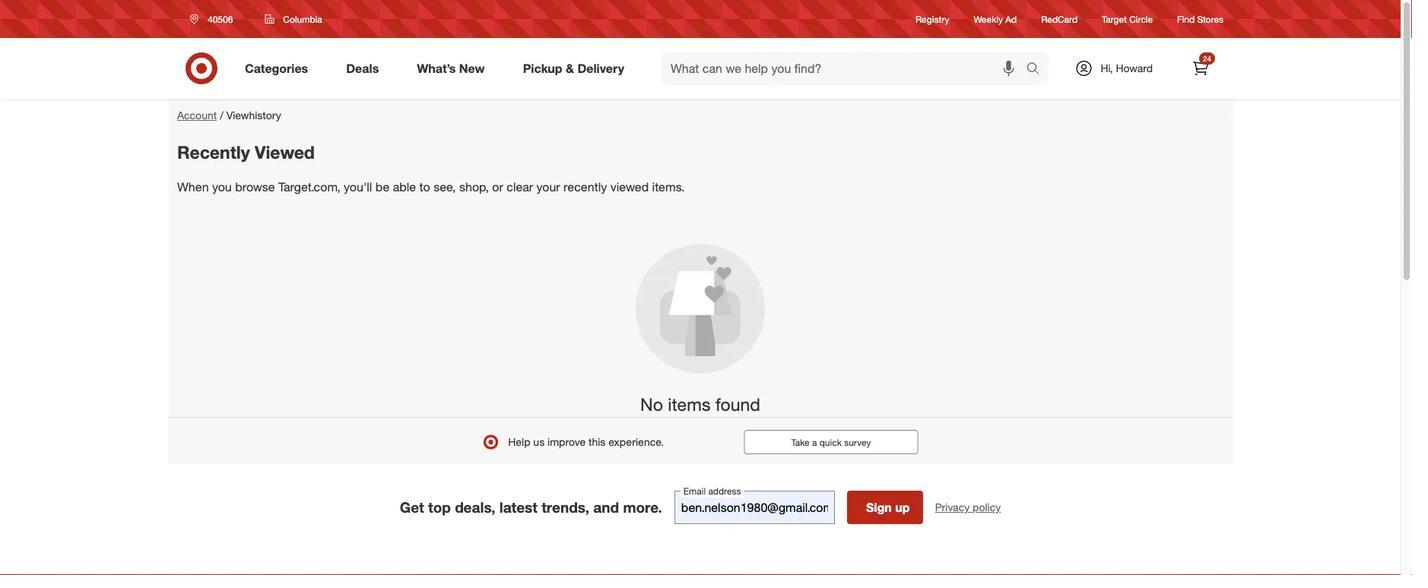 Task type: vqa. For each thing, say whether or not it's contained in the screenshot.
Help
yes



Task type: locate. For each thing, give the bounding box(es) containing it.
recently viewed
[[177, 141, 315, 163]]

None text field
[[674, 491, 835, 525]]

sign
[[866, 500, 892, 515]]

redcard link
[[1041, 12, 1078, 26]]

pickup & delivery link
[[510, 52, 643, 85]]

new
[[459, 61, 485, 76]]

able
[[393, 180, 416, 194]]

sign up button
[[847, 491, 923, 525]]

viewhistory
[[226, 109, 281, 122]]

pickup & delivery
[[523, 61, 624, 76]]

categories
[[245, 61, 308, 76]]

stores
[[1197, 13, 1224, 25]]

weekly ad
[[974, 13, 1017, 25]]

columbia
[[283, 13, 322, 25]]

when you browse target.com, you'll be able to see, shop, or clear your recently viewed           items.
[[177, 180, 685, 194]]

top
[[428, 499, 451, 516]]

24
[[1203, 54, 1211, 63]]

viewed
[[255, 141, 315, 163]]

recently
[[564, 180, 607, 194]]

take
[[791, 437, 810, 448]]

clear
[[507, 180, 533, 194]]

weekly ad link
[[974, 12, 1017, 26]]

experience.
[[608, 436, 664, 449]]

account
[[177, 109, 217, 122]]

hi, howard
[[1101, 62, 1153, 75]]

no
[[640, 394, 663, 415]]

you'll
[[344, 180, 372, 194]]

more.
[[623, 499, 662, 516]]

up
[[895, 500, 910, 515]]

when
[[177, 180, 209, 194]]

40506
[[208, 13, 233, 25]]

privacy policy link
[[935, 500, 1001, 515]]

viewed
[[610, 180, 649, 194]]

search button
[[1019, 52, 1056, 88]]

hi,
[[1101, 62, 1113, 75]]

24 link
[[1184, 52, 1217, 85]]

your
[[537, 180, 560, 194]]

to
[[419, 180, 430, 194]]

found
[[715, 394, 760, 415]]

browse
[[235, 180, 275, 194]]

search
[[1019, 62, 1056, 77]]

a
[[812, 437, 817, 448]]

howard
[[1116, 62, 1153, 75]]

account / viewhistory
[[177, 109, 281, 122]]

take a quick survey button
[[744, 430, 918, 455]]

us
[[533, 436, 545, 449]]

and
[[593, 499, 619, 516]]

help us improve this experience.
[[508, 436, 664, 449]]

What can we help you find? suggestions appear below search field
[[662, 52, 1030, 85]]

deals
[[346, 61, 379, 76]]

shop,
[[459, 180, 489, 194]]

categories link
[[232, 52, 327, 85]]



Task type: describe. For each thing, give the bounding box(es) containing it.
items
[[668, 394, 711, 415]]

trends,
[[542, 499, 589, 516]]

redcard
[[1041, 13, 1078, 25]]

target circle
[[1102, 13, 1153, 25]]

deals,
[[455, 499, 495, 516]]

columbia button
[[255, 5, 332, 33]]

help
[[508, 436, 530, 449]]

weekly
[[974, 13, 1003, 25]]

or
[[492, 180, 503, 194]]

quick
[[820, 437, 842, 448]]

account link
[[177, 109, 217, 122]]

recently
[[177, 141, 250, 163]]

registry
[[916, 13, 949, 25]]

privacy policy
[[935, 501, 1001, 514]]

this
[[589, 436, 606, 449]]

target
[[1102, 13, 1127, 25]]

registry link
[[916, 12, 949, 26]]

you
[[212, 180, 232, 194]]

sign up
[[866, 500, 910, 515]]

/
[[220, 109, 223, 122]]

latest
[[499, 499, 538, 516]]

target.com,
[[278, 180, 340, 194]]

40506 button
[[180, 5, 249, 33]]

find
[[1177, 13, 1195, 25]]

circle
[[1129, 13, 1153, 25]]

policy
[[973, 501, 1001, 514]]

pickup
[[523, 61, 562, 76]]

improve
[[548, 436, 586, 449]]

what's new link
[[404, 52, 504, 85]]

what's
[[417, 61, 456, 76]]

delivery
[[577, 61, 624, 76]]

get
[[400, 499, 424, 516]]

see,
[[434, 180, 456, 194]]

items.
[[652, 180, 685, 194]]

what's new
[[417, 61, 485, 76]]

survey
[[844, 437, 871, 448]]

no items found
[[640, 394, 760, 415]]

privacy
[[935, 501, 970, 514]]

find stores
[[1177, 13, 1224, 25]]

get top deals, latest trends, and more.
[[400, 499, 662, 516]]

be
[[376, 180, 390, 194]]

ad
[[1006, 13, 1017, 25]]

target circle link
[[1102, 12, 1153, 26]]

find stores link
[[1177, 12, 1224, 26]]

take a quick survey
[[791, 437, 871, 448]]

deals link
[[333, 52, 398, 85]]

&
[[566, 61, 574, 76]]



